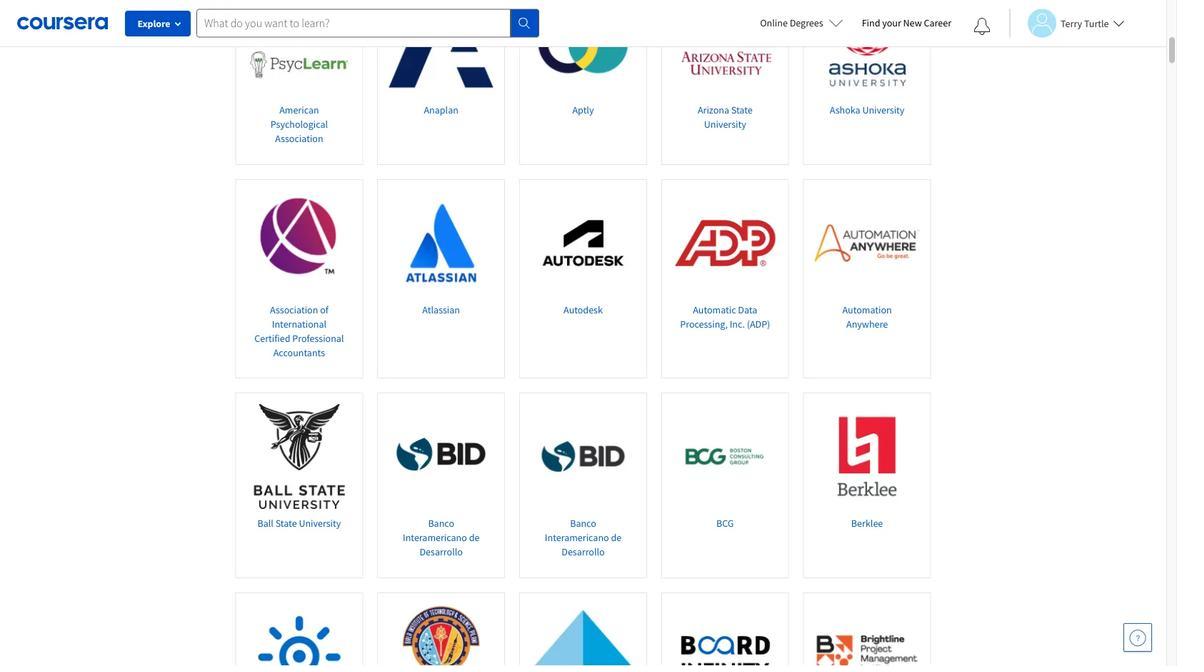 Task type: describe. For each thing, give the bounding box(es) containing it.
inc.
[[730, 318, 745, 331]]

berklee logo image
[[815, 404, 920, 509]]

de for 2nd banco interamericano de desarrollo link from the left
[[611, 532, 622, 544]]

data
[[738, 304, 758, 316]]

0 vertical spatial university
[[863, 104, 905, 116]]

processing,
[[680, 318, 728, 331]]

banco interamericano de desarrollo logo image for 2nd banco interamericano de desarrollo link from the left
[[531, 404, 636, 509]]

international
[[272, 318, 327, 331]]

terry turtle
[[1061, 17, 1109, 30]]

aptly logo image
[[531, 0, 636, 96]]

automatic data processing, inc. (adp) logo image
[[673, 191, 778, 296]]

of
[[320, 304, 329, 316]]

automation
[[843, 304, 892, 316]]

find your new career link
[[855, 14, 959, 32]]

american psychological association link
[[235, 0, 363, 165]]

career
[[924, 16, 952, 29]]

american psychological association
[[271, 104, 328, 145]]

professional
[[292, 332, 344, 345]]

your
[[883, 16, 902, 29]]

board infinity  logo image
[[673, 604, 778, 667]]

state for ball
[[276, 517, 297, 530]]

bcg logo image
[[673, 404, 778, 509]]

desarrollo for 2nd banco interamericano de desarrollo link from the right
[[420, 546, 463, 559]]

university for arizona state university
[[704, 118, 747, 131]]

ball state university
[[258, 517, 341, 530]]

association of international certified professional accountants logo image
[[247, 191, 352, 296]]

bcg link
[[662, 393, 789, 579]]

explore button
[[125, 11, 191, 36]]

What do you want to learn? text field
[[197, 9, 511, 38]]

coursera image
[[17, 12, 108, 34]]

ball state university logo image
[[247, 404, 352, 509]]

association of international certified professional accountants link
[[235, 179, 363, 379]]

berklee
[[852, 517, 883, 530]]

bcg
[[717, 517, 734, 530]]

interamericano for 2nd banco interamericano de desarrollo link from the left
[[545, 532, 609, 544]]

american psychological association logo image
[[247, 0, 352, 96]]

arizona state university logo image
[[673, 0, 778, 96]]

university for ball state university
[[299, 517, 341, 530]]

certified
[[255, 332, 290, 345]]

accountants
[[274, 347, 325, 359]]

new
[[904, 16, 922, 29]]

ball state university link
[[235, 393, 363, 579]]

state for arizona
[[732, 104, 753, 116]]

association inside american psychological association
[[275, 132, 323, 145]]

anaplan logo image
[[389, 0, 494, 96]]

arizona state university
[[698, 104, 753, 131]]

automation anywhere logo image
[[815, 191, 920, 296]]

help center image
[[1130, 630, 1147, 647]]

psychological
[[271, 118, 328, 131]]

banco for 2nd banco interamericano de desarrollo link from the left
[[570, 517, 597, 530]]

brightline initiative logo image
[[815, 604, 920, 667]]

aptly
[[573, 104, 594, 116]]

banco for 2nd banco interamericano de desarrollo link from the right
[[428, 517, 454, 530]]

big interview logo image
[[247, 604, 352, 667]]

find
[[862, 16, 881, 29]]

association of international certified professional accountants
[[255, 304, 344, 359]]

banco interamericano de desarrollo logo image for 2nd banco interamericano de desarrollo link from the right
[[389, 404, 494, 509]]



Task type: locate. For each thing, give the bounding box(es) containing it.
(adp)
[[747, 318, 771, 331]]

university inside arizona state university
[[704, 118, 747, 131]]

university down arizona
[[704, 118, 747, 131]]

1 banco from the left
[[428, 517, 454, 530]]

1 horizontal spatial de
[[611, 532, 622, 544]]

state
[[732, 104, 753, 116], [276, 517, 297, 530]]

de for 2nd banco interamericano de desarrollo link from the right
[[469, 532, 480, 544]]

0 horizontal spatial banco
[[428, 517, 454, 530]]

show notifications image
[[974, 18, 991, 35]]

degrees
[[790, 16, 824, 29]]

0 horizontal spatial university
[[299, 517, 341, 530]]

automatic data processing, inc. (adp) link
[[662, 179, 789, 379]]

ashoka
[[830, 104, 861, 116]]

0 horizontal spatial banco interamericano de desarrollo link
[[377, 393, 505, 579]]

1 horizontal spatial banco
[[570, 517, 597, 530]]

blue prism logo image
[[531, 604, 636, 667]]

2 banco interamericano de desarrollo from the left
[[545, 517, 622, 559]]

banco
[[428, 517, 454, 530], [570, 517, 597, 530]]

automation anywhere
[[843, 304, 892, 331]]

state right arizona
[[732, 104, 753, 116]]

de
[[469, 532, 480, 544], [611, 532, 622, 544]]

banco interamericano de desarrollo link
[[377, 393, 505, 579], [520, 393, 647, 579]]

university right the ashoka
[[863, 104, 905, 116]]

interamericano for 2nd banco interamericano de desarrollo link from the right
[[403, 532, 467, 544]]

1 horizontal spatial desarrollo
[[562, 546, 605, 559]]

1 vertical spatial state
[[276, 517, 297, 530]]

desarrollo for 2nd banco interamericano de desarrollo link from the left
[[562, 546, 605, 559]]

1 horizontal spatial state
[[732, 104, 753, 116]]

1 interamericano from the left
[[403, 532, 467, 544]]

2 banco interamericano de desarrollo logo image from the left
[[531, 404, 636, 509]]

state inside arizona state university
[[732, 104, 753, 116]]

1 horizontal spatial university
[[704, 118, 747, 131]]

1 banco interamericano de desarrollo logo image from the left
[[389, 404, 494, 509]]

2 interamericano from the left
[[545, 532, 609, 544]]

None search field
[[197, 9, 539, 38]]

automation anywhere link
[[804, 179, 931, 379]]

1 banco interamericano de desarrollo link from the left
[[377, 393, 505, 579]]

ball
[[258, 517, 274, 530]]

aptly link
[[520, 0, 647, 165]]

university right ball
[[299, 517, 341, 530]]

ashoka university
[[830, 104, 905, 116]]

1 vertical spatial association
[[270, 304, 318, 316]]

2 horizontal spatial university
[[863, 104, 905, 116]]

state right ball
[[276, 517, 297, 530]]

0 horizontal spatial desarrollo
[[420, 546, 463, 559]]

0 horizontal spatial interamericano
[[403, 532, 467, 544]]

anaplan
[[424, 104, 459, 116]]

ashoka university logo image
[[815, 0, 920, 96]]

association inside the association of international certified professional accountants
[[270, 304, 318, 316]]

banco interamericano de desarrollo for 2nd banco interamericano de desarrollo link from the right
[[403, 517, 480, 559]]

online degrees
[[761, 16, 824, 29]]

explore
[[138, 17, 170, 30]]

automatic data processing, inc. (adp)
[[680, 304, 771, 331]]

atlassian link
[[377, 179, 505, 379]]

0 horizontal spatial de
[[469, 532, 480, 544]]

online degrees button
[[749, 7, 855, 39]]

autodesk logo image
[[531, 191, 636, 296]]

1 horizontal spatial interamericano
[[545, 532, 609, 544]]

anaplan link
[[377, 0, 505, 165]]

banco interamericano de desarrollo logo image
[[389, 404, 494, 509], [531, 404, 636, 509]]

automatic
[[693, 304, 736, 316]]

2 vertical spatial university
[[299, 517, 341, 530]]

arizona
[[698, 104, 730, 116]]

0 horizontal spatial state
[[276, 517, 297, 530]]

terry turtle button
[[1010, 9, 1125, 38]]

0 horizontal spatial banco interamericano de desarrollo logo image
[[389, 404, 494, 509]]

2 desarrollo from the left
[[562, 546, 605, 559]]

1 horizontal spatial banco interamericano de desarrollo logo image
[[531, 404, 636, 509]]

association up international
[[270, 304, 318, 316]]

association
[[275, 132, 323, 145], [270, 304, 318, 316]]

online
[[761, 16, 788, 29]]

turtle
[[1085, 17, 1109, 30]]

autodesk
[[564, 304, 603, 316]]

2 banco from the left
[[570, 517, 597, 530]]

banco interamericano de desarrollo
[[403, 517, 480, 559], [545, 517, 622, 559]]

banco interamericano de desarrollo for 2nd banco interamericano de desarrollo link from the left
[[545, 517, 622, 559]]

anywhere
[[847, 318, 888, 331]]

1 desarrollo from the left
[[420, 546, 463, 559]]

terry
[[1061, 17, 1083, 30]]

1 banco interamericano de desarrollo from the left
[[403, 517, 480, 559]]

1 vertical spatial university
[[704, 118, 747, 131]]

ashoka university link
[[804, 0, 931, 165]]

find your new career
[[862, 16, 952, 29]]

interamericano
[[403, 532, 467, 544], [545, 532, 609, 544]]

2 banco interamericano de desarrollo link from the left
[[520, 393, 647, 579]]

1 horizontal spatial banco interamericano de desarrollo
[[545, 517, 622, 559]]

0 vertical spatial state
[[732, 104, 753, 116]]

birla institute of technology & science, pilani logo image
[[389, 604, 494, 667]]

0 horizontal spatial banco interamericano de desarrollo
[[403, 517, 480, 559]]

autodesk link
[[520, 179, 647, 379]]

atlassian logo image
[[389, 191, 494, 296]]

university
[[863, 104, 905, 116], [704, 118, 747, 131], [299, 517, 341, 530]]

berklee link
[[804, 393, 931, 579]]

arizona state university link
[[662, 0, 789, 165]]

desarrollo
[[420, 546, 463, 559], [562, 546, 605, 559]]

1 horizontal spatial banco interamericano de desarrollo link
[[520, 393, 647, 579]]

atlassian
[[423, 304, 460, 316]]

0 vertical spatial association
[[275, 132, 323, 145]]

1 de from the left
[[469, 532, 480, 544]]

association down psychological
[[275, 132, 323, 145]]

american
[[280, 104, 319, 116]]

2 de from the left
[[611, 532, 622, 544]]



Task type: vqa. For each thing, say whether or not it's contained in the screenshot.
Anaplan
yes



